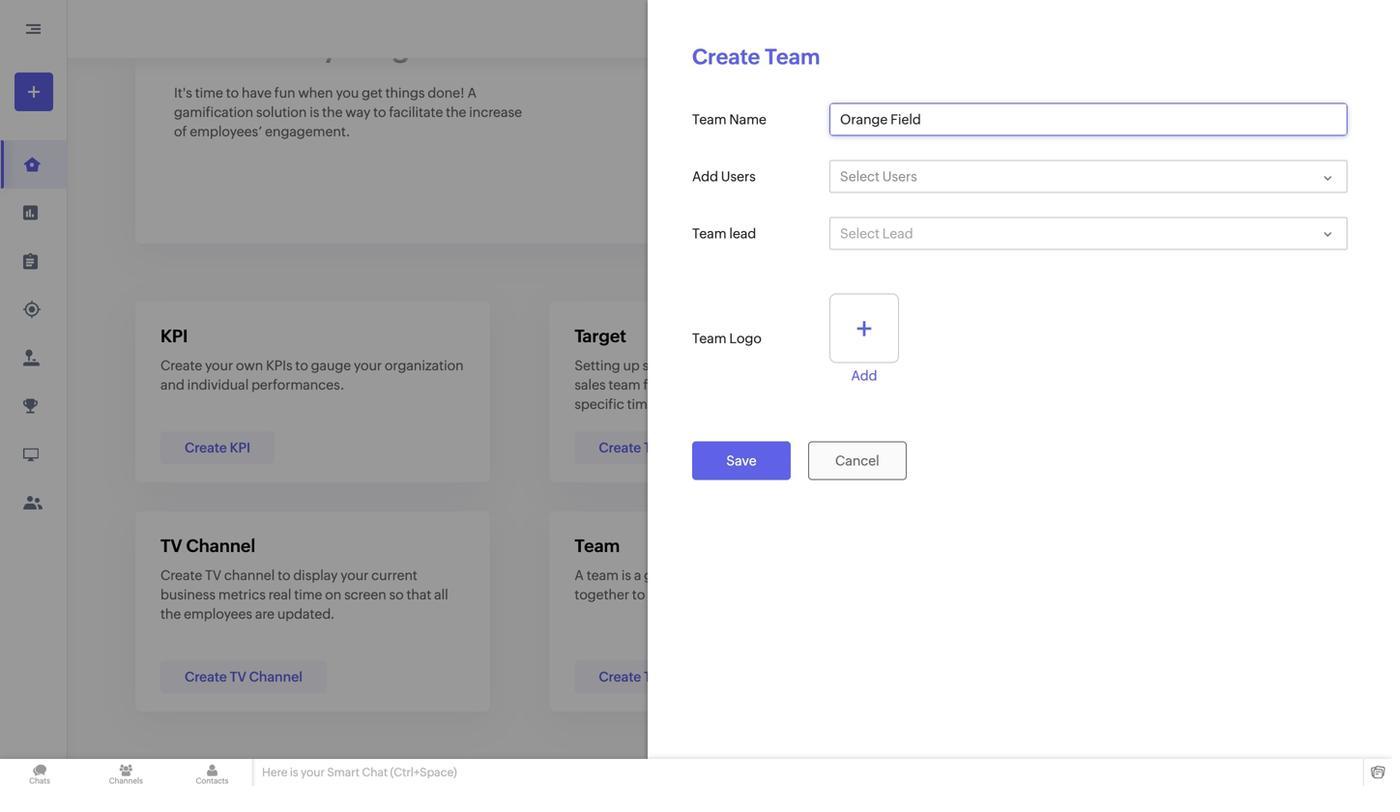 Task type: locate. For each thing, give the bounding box(es) containing it.
and up the goals
[[814, 358, 838, 373]]

create up individual
[[161, 358, 202, 373]]

when
[[298, 85, 333, 101]]

0 vertical spatial a
[[468, 85, 477, 101]]

users inside field
[[883, 169, 918, 184]]

on
[[698, 377, 714, 393], [325, 587, 342, 603]]

to up performances.
[[295, 358, 308, 373]]

1 vertical spatial a
[[634, 568, 642, 583]]

select left lead
[[841, 226, 880, 241]]

tv up business
[[161, 536, 182, 556]]

the down business
[[161, 606, 181, 622]]

you up way at the top of the page
[[336, 85, 359, 101]]

2 vertical spatial tv
[[230, 669, 247, 685]]

time up gamification
[[195, 85, 223, 101]]

0 vertical spatial sales
[[643, 358, 674, 373]]

is down when
[[310, 104, 320, 120]]

1 vertical spatial target
[[644, 440, 684, 456]]

create tv channel link
[[161, 661, 327, 694]]

team lead
[[693, 226, 757, 241]]

your
[[322, 30, 385, 64], [205, 358, 233, 373], [354, 358, 382, 373], [841, 358, 869, 373], [781, 377, 809, 393], [341, 568, 369, 583], [301, 766, 325, 779]]

time up updated.
[[294, 587, 323, 603]]

0 vertical spatial you
[[336, 85, 359, 101]]

focused
[[644, 377, 695, 393]]

and inside 'create your own kpis to gauge your organization and individual performances.'
[[161, 377, 185, 393]]

target
[[575, 326, 627, 346], [644, 440, 684, 456]]

0 horizontal spatial you
[[336, 85, 359, 101]]

channel
[[186, 536, 256, 556], [249, 669, 303, 685]]

2 horizontal spatial the
[[446, 104, 467, 120]]

real
[[269, 587, 292, 603]]

a inside a team is a group of individuals working together to achieve their goal.
[[634, 568, 642, 583]]

target up setting
[[575, 326, 627, 346]]

gamification
[[174, 104, 254, 120]]

1 vertical spatial select
[[841, 226, 880, 241]]

your right gauge
[[354, 358, 382, 373]]

help
[[724, 358, 752, 373]]

employees'
[[190, 124, 262, 139]]

1 horizontal spatial achieve
[[648, 587, 697, 603]]

and
[[814, 358, 838, 373], [161, 377, 185, 393]]

0 vertical spatial team
[[609, 377, 641, 393]]

a team is a group of individuals working together to achieve their goal.
[[575, 568, 823, 603]]

1 horizontal spatial target
[[644, 440, 684, 456]]

your up "get"
[[322, 30, 385, 64]]

0 horizontal spatial is
[[290, 766, 299, 779]]

0 vertical spatial select
[[841, 169, 880, 184]]

cancel button
[[809, 442, 907, 480]]

create
[[693, 44, 761, 69], [161, 358, 202, 373], [185, 440, 227, 456], [599, 440, 642, 456], [161, 568, 202, 583], [185, 669, 227, 685], [599, 669, 642, 685]]

0 vertical spatial kpi
[[161, 326, 188, 346]]

channel up channel
[[186, 536, 256, 556]]

things
[[386, 85, 425, 101]]

team
[[609, 377, 641, 393], [587, 568, 619, 583]]

0 horizontal spatial the
[[161, 606, 181, 622]]

add for add users
[[693, 169, 719, 184]]

create team down together on the bottom left
[[599, 669, 678, 685]]

1 horizontal spatial users
[[883, 169, 918, 184]]

1 vertical spatial channel
[[249, 669, 303, 685]]

0 horizontal spatial a
[[634, 568, 642, 583]]

are
[[255, 606, 275, 622]]

a left group
[[634, 568, 642, 583]]

1 horizontal spatial tv
[[205, 568, 222, 583]]

0 horizontal spatial kpi
[[161, 326, 188, 346]]

have
[[242, 85, 272, 101]]

1 horizontal spatial you
[[788, 358, 811, 373]]

the down when
[[322, 104, 343, 120]]

1 horizontal spatial is
[[310, 104, 320, 120]]

add right the goals
[[852, 368, 878, 384]]

team up together on the bottom left
[[587, 568, 619, 583]]

setting up sales targets help keep you and your sales team focused on achieving your goals for a specific time.
[[575, 358, 876, 412]]

create kpi
[[185, 440, 251, 456]]

1 vertical spatial a
[[575, 568, 584, 583]]

0 horizontal spatial achieve
[[209, 30, 316, 64]]

on down display
[[325, 587, 342, 603]]

0 vertical spatial create team
[[693, 44, 821, 69]]

0 horizontal spatial tv
[[161, 536, 182, 556]]

specific
[[575, 397, 625, 412]]

1 vertical spatial time
[[294, 587, 323, 603]]

you inside it's time to have fun when you get things done! a gamification solution is the way to facilitate the increase of employees' engagement.
[[336, 85, 359, 101]]

add
[[693, 169, 719, 184], [852, 368, 878, 384]]

team down up
[[609, 377, 641, 393]]

channels image
[[86, 759, 166, 786]]

working
[[772, 568, 823, 583]]

achieve
[[209, 30, 316, 64], [648, 587, 697, 603]]

a up together on the bottom left
[[575, 568, 584, 583]]

1 horizontal spatial sales
[[643, 358, 674, 373]]

0 vertical spatial tv
[[161, 536, 182, 556]]

up
[[623, 358, 640, 373]]

a
[[468, 85, 477, 101], [575, 568, 584, 583]]

team name
[[693, 112, 767, 127]]

a right done!
[[468, 85, 477, 101]]

1 horizontal spatial a
[[575, 568, 584, 583]]

way
[[346, 104, 371, 120]]

is right the here
[[290, 766, 299, 779]]

to down group
[[633, 587, 645, 603]]

2 users from the left
[[883, 169, 918, 184]]

and inside setting up sales targets help keep you and your sales team focused on achieving your goals for a specific time.
[[814, 358, 838, 373]]

sales up focused
[[643, 358, 674, 373]]

create inside 'create your own kpis to gauge your organization and individual performances.'
[[161, 358, 202, 373]]

a
[[869, 377, 876, 393], [634, 568, 642, 583]]

0 vertical spatial on
[[698, 377, 714, 393]]

1 horizontal spatial and
[[814, 358, 838, 373]]

0 vertical spatial a
[[869, 377, 876, 393]]

1 horizontal spatial a
[[869, 377, 876, 393]]

team
[[765, 44, 821, 69], [693, 112, 727, 127], [693, 226, 727, 241], [693, 331, 727, 346], [575, 536, 620, 556], [644, 669, 678, 685]]

achieve up have
[[209, 30, 316, 64]]

1 horizontal spatial the
[[322, 104, 343, 120]]

tv down "employees"
[[230, 669, 247, 685]]

time.
[[627, 397, 660, 412]]

to inside a team is a group of individuals working together to achieve their goal.
[[633, 587, 645, 603]]

on inside setting up sales targets help keep you and your sales team focused on achieving your goals for a specific time.
[[698, 377, 714, 393]]

to inside 'create your own kpis to gauge your organization and individual performances.'
[[295, 358, 308, 373]]

2 select from the top
[[841, 226, 880, 241]]

lead
[[730, 226, 757, 241]]

1 users from the left
[[721, 169, 756, 184]]

you inside setting up sales targets help keep you and your sales team focused on achieving your goals for a specific time.
[[788, 358, 811, 373]]

time inside it's time to have fun when you get things done! a gamification solution is the way to facilitate the increase of employees' engagement.
[[195, 85, 223, 101]]

1 vertical spatial tv
[[205, 568, 222, 583]]

goals
[[812, 377, 846, 393]]

create up business
[[161, 568, 202, 583]]

select lead
[[841, 226, 914, 241]]

0 vertical spatial of
[[174, 124, 187, 139]]

keep
[[754, 358, 785, 373]]

kpi
[[161, 326, 188, 346], [230, 440, 251, 456]]

0 vertical spatial add
[[693, 169, 719, 184]]

engagement.
[[265, 124, 351, 139]]

create tv channel
[[185, 669, 303, 685]]

1 vertical spatial is
[[622, 568, 632, 583]]

here is your smart chat (ctrl+space)
[[262, 766, 457, 779]]

1 horizontal spatial create team
[[693, 44, 821, 69]]

list
[[0, 140, 67, 527]]

1 vertical spatial you
[[788, 358, 811, 373]]

1 horizontal spatial kpi
[[230, 440, 251, 456]]

team logo
[[693, 331, 762, 346]]

of right group
[[685, 568, 698, 583]]

achieve down group
[[648, 587, 697, 603]]

kpi down individual
[[230, 440, 251, 456]]

team inside a team is a group of individuals working together to achieve their goal.
[[587, 568, 619, 583]]

the
[[322, 104, 343, 120], [446, 104, 467, 120], [161, 606, 181, 622]]

0 vertical spatial achieve
[[209, 30, 316, 64]]

fun
[[275, 85, 296, 101]]

to up real
[[278, 568, 291, 583]]

0 horizontal spatial users
[[721, 169, 756, 184]]

of
[[174, 124, 187, 139], [685, 568, 698, 583]]

select up select lead
[[841, 169, 880, 184]]

to down "get"
[[374, 104, 386, 120]]

0 horizontal spatial and
[[161, 377, 185, 393]]

tv down tv channel
[[205, 568, 222, 583]]

1 vertical spatial of
[[685, 568, 698, 583]]

users
[[721, 169, 756, 184], [883, 169, 918, 184]]

0 vertical spatial and
[[814, 358, 838, 373]]

2 horizontal spatial tv
[[230, 669, 247, 685]]

1 vertical spatial on
[[325, 587, 342, 603]]

create up team name on the top of the page
[[693, 44, 761, 69]]

sales
[[643, 358, 674, 373], [575, 377, 606, 393]]

0 horizontal spatial time
[[195, 85, 223, 101]]

1 horizontal spatial time
[[294, 587, 323, 603]]

you
[[336, 85, 359, 101], [788, 358, 811, 373]]

your up screen
[[341, 568, 369, 583]]

Select Lead field
[[830, 217, 1348, 250]]

select inside select users field
[[841, 169, 880, 184]]

None text field
[[831, 104, 1347, 135]]

channel down are
[[249, 669, 303, 685]]

create down "employees"
[[185, 669, 227, 685]]

to inside create tv channel to display your current business metrics real time on screen so that all the employees are updated.
[[278, 568, 291, 583]]

add up team lead
[[693, 169, 719, 184]]

save button
[[693, 442, 791, 480]]

so
[[389, 587, 404, 603]]

group
[[644, 568, 683, 583]]

0 vertical spatial time
[[195, 85, 223, 101]]

1 vertical spatial add
[[852, 368, 878, 384]]

your up for
[[841, 358, 869, 373]]

your left "smart"
[[301, 766, 325, 779]]

0 horizontal spatial sales
[[575, 377, 606, 393]]

own
[[236, 358, 263, 373]]

2 horizontal spatial is
[[622, 568, 632, 583]]

select for select users
[[841, 169, 880, 184]]

create team
[[693, 44, 821, 69], [599, 669, 678, 685]]

kpi up individual
[[161, 326, 188, 346]]

(ctrl+space)
[[390, 766, 457, 779]]

the down done!
[[446, 104, 467, 120]]

create down together on the bottom left
[[599, 669, 642, 685]]

of down gamification
[[174, 124, 187, 139]]

setting
[[575, 358, 621, 373]]

individual
[[187, 377, 249, 393]]

lead
[[883, 226, 914, 241]]

1 horizontal spatial add
[[852, 368, 878, 384]]

sales down setting
[[575, 377, 606, 393]]

create team up name
[[693, 44, 821, 69]]

0 horizontal spatial on
[[325, 587, 342, 603]]

0 vertical spatial channel
[[186, 536, 256, 556]]

Select Users field
[[830, 160, 1348, 193]]

1 vertical spatial and
[[161, 377, 185, 393]]

gauge
[[311, 358, 351, 373]]

your inside create tv channel to display your current business metrics real time on screen so that all the employees are updated.
[[341, 568, 369, 583]]

time
[[195, 85, 223, 101], [294, 587, 323, 603]]

team inside setting up sales targets help keep you and your sales team focused on achieving your goals for a specific time.
[[609, 377, 641, 393]]

1 select from the top
[[841, 169, 880, 184]]

select inside the select lead field
[[841, 226, 880, 241]]

1 vertical spatial kpi
[[230, 440, 251, 456]]

is up together on the bottom left
[[622, 568, 632, 583]]

on inside create tv channel to display your current business metrics real time on screen so that all the employees are updated.
[[325, 587, 342, 603]]

0 horizontal spatial a
[[468, 85, 477, 101]]

to
[[174, 30, 202, 64], [226, 85, 239, 101], [374, 104, 386, 120], [295, 358, 308, 373], [278, 568, 291, 583], [633, 587, 645, 603]]

0 vertical spatial is
[[310, 104, 320, 120]]

performances.
[[252, 377, 345, 393]]

0 horizontal spatial add
[[693, 169, 719, 184]]

a right for
[[869, 377, 876, 393]]

organization
[[385, 358, 464, 373]]

0 horizontal spatial target
[[575, 326, 627, 346]]

0 horizontal spatial of
[[174, 124, 187, 139]]

on down targets
[[698, 377, 714, 393]]

create your own kpis to gauge your organization and individual performances.
[[161, 358, 464, 393]]

increase
[[469, 104, 522, 120]]

1 horizontal spatial on
[[698, 377, 714, 393]]

it's
[[174, 85, 192, 101]]

current
[[372, 568, 418, 583]]

1 vertical spatial team
[[587, 568, 619, 583]]

you right keep
[[788, 358, 811, 373]]

and left individual
[[161, 377, 185, 393]]

tv
[[161, 536, 182, 556], [205, 568, 222, 583], [230, 669, 247, 685]]

tv inside create tv channel to display your current business metrics real time on screen so that all the employees are updated.
[[205, 568, 222, 583]]

logo
[[730, 331, 762, 346]]

team for team logo
[[693, 331, 727, 346]]

0 horizontal spatial create team
[[599, 669, 678, 685]]

1 vertical spatial achieve
[[648, 587, 697, 603]]

1 horizontal spatial of
[[685, 568, 698, 583]]

target down time.
[[644, 440, 684, 456]]



Task type: vqa. For each thing, say whether or not it's contained in the screenshot.
the left the (Sample)
no



Task type: describe. For each thing, give the bounding box(es) containing it.
users for select users
[[883, 169, 918, 184]]

chats image
[[0, 759, 80, 786]]

create down "specific"
[[599, 440, 642, 456]]

create down individual
[[185, 440, 227, 456]]

their
[[700, 587, 729, 603]]

your up individual
[[205, 358, 233, 373]]

create tv channel to display your current business metrics real time on screen so that all the employees are updated.
[[161, 568, 449, 622]]

to up it's
[[174, 30, 202, 64]]

of inside a team is a group of individuals working together to achieve their goal.
[[685, 568, 698, 583]]

save
[[727, 453, 757, 469]]

team for team name
[[693, 112, 727, 127]]

user image
[[1333, 14, 1364, 44]]

create inside 'create tv channel' link
[[185, 669, 227, 685]]

a inside setting up sales targets help keep you and your sales team focused on achieving your goals for a specific time.
[[869, 377, 876, 393]]

chat
[[362, 766, 388, 779]]

0 vertical spatial target
[[575, 326, 627, 346]]

name
[[730, 112, 767, 127]]

achieving
[[717, 377, 778, 393]]

display
[[293, 568, 338, 583]]

add for add
[[852, 368, 878, 384]]

smart
[[327, 766, 360, 779]]

select users
[[841, 169, 918, 184]]

+
[[857, 311, 873, 346]]

together
[[575, 587, 630, 603]]

tv for create tv channel
[[230, 669, 247, 685]]

add users
[[693, 169, 756, 184]]

to left have
[[226, 85, 239, 101]]

your down keep
[[781, 377, 809, 393]]

here
[[262, 766, 288, 779]]

all
[[434, 587, 449, 603]]

employees
[[184, 606, 252, 622]]

facilitate
[[389, 104, 443, 120]]

individuals
[[701, 568, 769, 583]]

create inside create tv channel to display your current business metrics real time on screen so that all the employees are updated.
[[161, 568, 202, 583]]

solution
[[256, 104, 307, 120]]

of inside it's time to have fun when you get things done! a gamification solution is the way to facilitate the increase of employees' engagement.
[[174, 124, 187, 139]]

tv channel
[[161, 536, 256, 556]]

team for team
[[575, 536, 620, 556]]

metrics
[[218, 587, 266, 603]]

team for team lead
[[693, 226, 727, 241]]

business
[[161, 587, 216, 603]]

2 vertical spatial is
[[290, 766, 299, 779]]

goals.
[[392, 30, 476, 64]]

create target
[[599, 440, 684, 456]]

a inside it's time to have fun when you get things done! a gamification solution is the way to facilitate the increase of employees' engagement.
[[468, 85, 477, 101]]

for
[[848, 377, 866, 393]]

time inside create tv channel to display your current business metrics real time on screen so that all the employees are updated.
[[294, 587, 323, 603]]

you for target
[[788, 358, 811, 373]]

updated.
[[277, 606, 335, 622]]

select for select lead
[[841, 226, 880, 241]]

the inside create tv channel to display your current business metrics real time on screen so that all the employees are updated.
[[161, 606, 181, 622]]

is inside a team is a group of individuals working together to achieve their goal.
[[622, 568, 632, 583]]

1 vertical spatial sales
[[575, 377, 606, 393]]

done!
[[428, 85, 465, 101]]

channel
[[224, 568, 275, 583]]

it's time to have fun when you get things done! a gamification solution is the way to facilitate the increase of employees' engagement.
[[174, 85, 522, 139]]

achieve inside a team is a group of individuals working together to achieve their goal.
[[648, 587, 697, 603]]

tv for create tv channel to display your current business metrics real time on screen so that all the employees are updated.
[[205, 568, 222, 583]]

a inside a team is a group of individuals working together to achieve their goal.
[[575, 568, 584, 583]]

to achieve your goals.
[[174, 30, 476, 64]]

kpis
[[266, 358, 293, 373]]

that
[[407, 587, 432, 603]]

get
[[362, 85, 383, 101]]

you for to achieve your goals.
[[336, 85, 359, 101]]

goal.
[[732, 587, 763, 603]]

1 vertical spatial create team
[[599, 669, 678, 685]]

is inside it's time to have fun when you get things done! a gamification solution is the way to facilitate the increase of employees' engagement.
[[310, 104, 320, 120]]

users for add users
[[721, 169, 756, 184]]

contacts image
[[173, 759, 252, 786]]

targets
[[677, 358, 721, 373]]

screen
[[344, 587, 387, 603]]

cancel
[[836, 453, 880, 469]]



